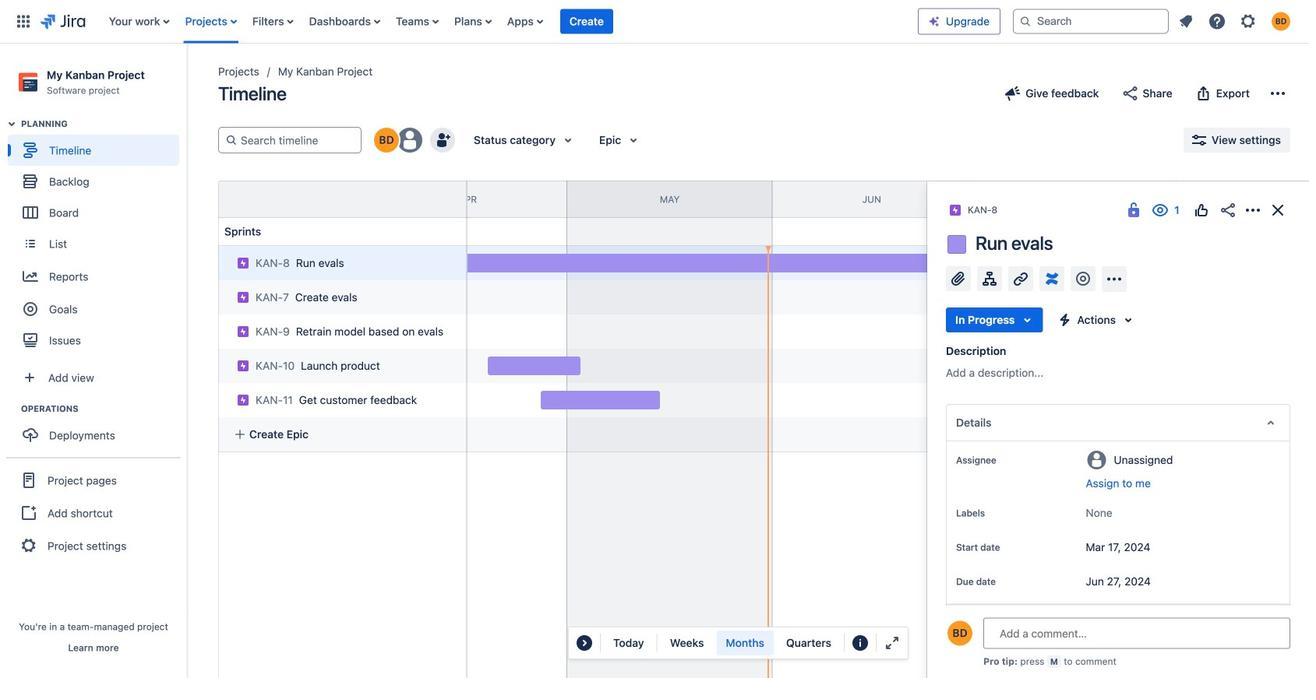 Task type: vqa. For each thing, say whether or not it's contained in the screenshot.
Add image, video, or file
no



Task type: locate. For each thing, give the bounding box(es) containing it.
0 horizontal spatial column header
[[163, 182, 369, 217]]

heading
[[21, 118, 186, 130], [21, 403, 186, 416]]

Add a comment… field
[[984, 618, 1291, 650]]

row header
[[218, 181, 468, 218]]

0 vertical spatial group
[[8, 118, 186, 361]]

add people image
[[433, 131, 452, 150]]

1 epic image from the top
[[237, 292, 249, 304]]

banner
[[0, 0, 1309, 44]]

1 vertical spatial epic image
[[237, 360, 249, 373]]

1 column header from the left
[[163, 182, 369, 217]]

2 vertical spatial epic image
[[237, 394, 249, 407]]

1 vertical spatial heading
[[21, 403, 186, 416]]

1 horizontal spatial column header
[[971, 182, 1177, 217]]

0 vertical spatial epic image
[[237, 292, 249, 304]]

cell
[[218, 246, 468, 281], [212, 276, 469, 315], [212, 310, 469, 349], [212, 345, 469, 383], [212, 379, 469, 418]]

1 heading from the top
[[21, 118, 186, 130]]

1 epic image from the top
[[237, 257, 249, 270]]

group
[[8, 118, 186, 361], [8, 403, 186, 456], [6, 458, 181, 568]]

operations image
[[2, 400, 21, 419]]

None search field
[[1013, 9, 1169, 34]]

goal image
[[23, 303, 37, 317]]

epic image
[[237, 257, 249, 270], [237, 326, 249, 338]]

jira image
[[41, 12, 86, 31], [41, 12, 86, 31]]

sidebar navigation image
[[170, 62, 204, 94]]

0 horizontal spatial list
[[101, 0, 918, 43]]

2 vertical spatial group
[[6, 458, 181, 568]]

Search timeline text field
[[238, 128, 355, 153]]

0 vertical spatial heading
[[21, 118, 186, 130]]

add a child issue image
[[981, 270, 999, 288]]

list
[[101, 0, 918, 43], [1172, 7, 1300, 35]]

1 vertical spatial group
[[8, 403, 186, 456]]

row header inside timeline grid
[[218, 181, 468, 218]]

list item
[[560, 0, 613, 43]]

settings image
[[1239, 12, 1258, 31]]

2 heading from the top
[[21, 403, 186, 416]]

2 epic image from the top
[[237, 326, 249, 338]]

column header
[[163, 182, 369, 217], [971, 182, 1177, 217]]

notifications image
[[1177, 12, 1196, 31]]

epic image
[[237, 292, 249, 304], [237, 360, 249, 373], [237, 394, 249, 407]]

0 vertical spatial epic image
[[237, 257, 249, 270]]

1 vertical spatial epic image
[[237, 326, 249, 338]]



Task type: describe. For each thing, give the bounding box(es) containing it.
close image
[[1269, 201, 1288, 220]]

your profile and settings image
[[1272, 12, 1291, 31]]

group for operations image on the bottom left
[[8, 403, 186, 456]]

timeline grid
[[163, 181, 1309, 679]]

3 epic image from the top
[[237, 394, 249, 407]]

export icon image
[[1195, 84, 1213, 103]]

appswitcher icon image
[[14, 12, 33, 31]]

attach image
[[949, 270, 968, 288]]

group for planning image
[[8, 118, 186, 361]]

planning image
[[2, 115, 21, 133]]

2 epic image from the top
[[237, 360, 249, 373]]

details element
[[946, 405, 1291, 442]]

primary element
[[9, 0, 918, 43]]

search image
[[1020, 15, 1032, 28]]

project overview element
[[946, 652, 1291, 679]]

link goals image
[[1074, 270, 1093, 288]]

1 horizontal spatial list
[[1172, 7, 1300, 35]]

legend image
[[851, 634, 870, 653]]

timeline view to show as group
[[661, 631, 841, 656]]

2 column header from the left
[[971, 182, 1177, 217]]

help image
[[1208, 12, 1227, 31]]

Search field
[[1013, 9, 1169, 34]]

heading for planning image
[[21, 118, 186, 130]]

enter full screen image
[[883, 634, 902, 653]]

heading for operations image on the bottom left
[[21, 403, 186, 416]]

sidebar element
[[0, 44, 187, 679]]



